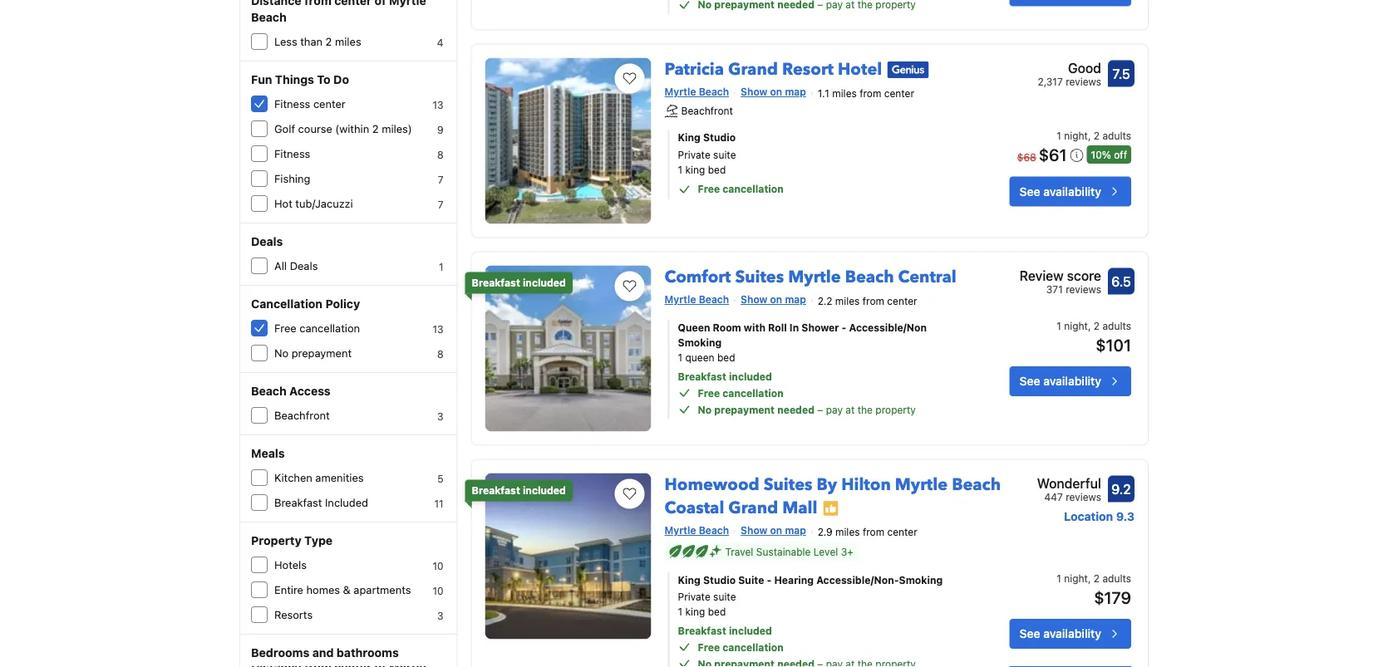 Task type: locate. For each thing, give the bounding box(es) containing it.
1 suite from the top
[[713, 149, 736, 161]]

show on map up the sustainable
[[741, 525, 806, 537]]

suite down king studio
[[713, 149, 736, 161]]

13
[[433, 99, 444, 111], [433, 323, 444, 335]]

0 vertical spatial on
[[770, 86, 782, 98]]

0 vertical spatial see
[[1020, 184, 1040, 198]]

, inside 1 night , 2 adults $179
[[1088, 573, 1091, 584]]

myrtle beach for $101
[[665, 294, 729, 305]]

10%
[[1091, 149, 1111, 160]]

prepayment up access
[[292, 347, 352, 360]]

13 for cancellation policy
[[433, 323, 444, 335]]

map down "comfort suites myrtle beach central"
[[785, 294, 806, 305]]

score
[[1067, 268, 1101, 283]]

9
[[437, 124, 444, 135]]

beachfront
[[681, 105, 733, 117], [274, 409, 330, 422]]

2 left miles)
[[372, 123, 379, 135]]

included inside 1 queen bed breakfast included
[[729, 371, 772, 383]]

1 vertical spatial fitness
[[274, 148, 310, 160]]

2 up $179
[[1094, 573, 1100, 584]]

queen room with roll in shower - accessible/non smoking link
[[678, 320, 959, 350]]

adults inside 1 night , 2 adults $179
[[1103, 573, 1131, 584]]

1 vertical spatial reviews
[[1066, 284, 1101, 295]]

3 myrtle beach from the top
[[665, 525, 729, 537]]

1 map from the top
[[785, 86, 806, 98]]

0 vertical spatial adults
[[1103, 130, 1131, 142]]

myrtle
[[389, 0, 426, 7], [665, 86, 696, 98], [788, 266, 841, 288], [665, 294, 696, 305], [895, 473, 948, 496], [665, 525, 696, 537]]

1 vertical spatial king
[[678, 574, 701, 586]]

2 fitness from the top
[[274, 148, 310, 160]]

1 vertical spatial studio
[[703, 574, 736, 586]]

0 vertical spatial ,
[[1088, 130, 1091, 142]]

0 horizontal spatial no
[[274, 347, 289, 360]]

2 for 1 night , 2 adults $101
[[1094, 320, 1100, 331]]

1 horizontal spatial prepayment
[[714, 404, 775, 415]]

travel sustainable level 3+
[[725, 546, 853, 558]]

1 vertical spatial 7
[[438, 199, 444, 210]]

fitness down things
[[274, 98, 310, 110]]

2 for 1 night , 2 adults
[[1094, 130, 1100, 142]]

2 map from the top
[[785, 294, 806, 305]]

2 7 from the top
[[438, 199, 444, 210]]

2 vertical spatial myrtle beach
[[665, 525, 729, 537]]

availability down 1 night , 2 adults $179
[[1043, 627, 1101, 641]]

2 king from the top
[[685, 606, 705, 617]]

3+
[[841, 546, 853, 558]]

10 down 11
[[433, 560, 444, 572]]

homewood
[[665, 473, 760, 496]]

see availability link down 1 night , 2 adults $101
[[1010, 366, 1131, 396]]

3 adults from the top
[[1103, 573, 1131, 584]]

beachfront up king studio
[[681, 105, 733, 117]]

miles for 2.2
[[835, 295, 860, 307]]

1 8 from the top
[[437, 149, 444, 160]]

1 vertical spatial breakfast included
[[472, 485, 566, 497]]

1 vertical spatial grand
[[728, 497, 778, 519]]

adults up $179
[[1103, 573, 1131, 584]]

breakfast included
[[472, 277, 566, 289], [472, 485, 566, 497]]

reviews down the score
[[1066, 284, 1101, 295]]

cancellation down policy
[[300, 322, 360, 335]]

queen
[[678, 322, 710, 333]]

studio for patricia
[[703, 132, 736, 143]]

entire homes & apartments
[[274, 584, 411, 596]]

deals right all
[[290, 260, 318, 272]]

accessible/non-
[[816, 574, 899, 586]]

, inside 1 night , 2 adults $101
[[1088, 320, 1091, 331]]

0 vertical spatial fitness
[[274, 98, 310, 110]]

on
[[770, 86, 782, 98], [770, 294, 782, 305], [770, 525, 782, 537]]

miles up 3+ at the right of the page
[[835, 526, 860, 538]]

map
[[785, 86, 806, 98], [785, 294, 806, 305], [785, 525, 806, 537]]

night inside 1 night , 2 adults $101
[[1064, 320, 1088, 331]]

1 vertical spatial suite
[[713, 591, 736, 602]]

1 vertical spatial map
[[785, 294, 806, 305]]

night down review score 371 reviews
[[1064, 320, 1088, 331]]

2 on from the top
[[770, 294, 782, 305]]

1 vertical spatial 13
[[433, 323, 444, 335]]

1 vertical spatial deals
[[290, 260, 318, 272]]

myrtle inside "distance from center of myrtle beach"
[[389, 0, 426, 7]]

2 show on map from the top
[[741, 294, 806, 305]]

2 up 10%
[[1094, 130, 1100, 142]]

golf course (within 2 miles)
[[274, 123, 412, 135]]

no up beach access
[[274, 347, 289, 360]]

0 vertical spatial see availability link
[[1010, 176, 1131, 206]]

2 king from the top
[[678, 574, 701, 586]]

from for 1.1
[[860, 87, 881, 99]]

smoking up queen
[[678, 336, 722, 348]]

3 see availability link from the top
[[1010, 619, 1131, 649]]

see availability link for patricia grand resort hotel
[[1010, 176, 1131, 206]]

king inside king studio suite - hearing accessible/non-smoking link
[[678, 574, 701, 586]]

1 vertical spatial see availability
[[1020, 374, 1101, 388]]

hot
[[274, 197, 292, 210]]

see for patricia grand resort hotel
[[1020, 184, 1040, 198]]

2 vertical spatial see availability link
[[1010, 619, 1131, 649]]

10
[[433, 560, 444, 572], [433, 585, 444, 597]]

0 vertical spatial -
[[842, 322, 847, 333]]

free
[[698, 183, 720, 195], [274, 322, 297, 335], [698, 387, 720, 399], [698, 642, 720, 653]]

night inside 1 night , 2 adults $179
[[1064, 573, 1088, 584]]

property type
[[251, 534, 333, 548]]

13 for fun things to do
[[433, 99, 444, 111]]

0 vertical spatial no
[[274, 347, 289, 360]]

suite inside 'private suite 1 king bed breakfast included'
[[713, 591, 736, 602]]

0 vertical spatial breakfast included
[[472, 277, 566, 289]]

2 13 from the top
[[433, 323, 444, 335]]

suites for comfort
[[735, 266, 784, 288]]

1 inside 1 night , 2 adults $101
[[1057, 320, 1061, 331]]

myrtle inside the homewood suites by hilton myrtle beach coastal grand mall
[[895, 473, 948, 496]]

private inside private suite 1 king bed
[[678, 149, 711, 161]]

2 reviews from the top
[[1066, 284, 1101, 295]]

2 vertical spatial show
[[741, 525, 768, 537]]

1 7 from the top
[[438, 174, 444, 185]]

beach access
[[251, 384, 331, 398]]

0 vertical spatial studio
[[703, 132, 736, 143]]

1 vertical spatial king
[[685, 606, 705, 617]]

smoking down 2.9 miles from center
[[899, 574, 943, 586]]

miles for 1.1
[[832, 87, 857, 99]]

myrtle down comfort
[[665, 294, 696, 305]]

meals
[[251, 447, 285, 461]]

suite for private suite 1 king bed breakfast included
[[713, 591, 736, 602]]

3 reviews from the top
[[1066, 492, 1101, 503]]

myrtle down coastal on the bottom of the page
[[665, 525, 696, 537]]

reviews up location on the bottom of the page
[[1066, 492, 1101, 503]]

beachfront down access
[[274, 409, 330, 422]]

0 vertical spatial king
[[678, 132, 701, 143]]

1 vertical spatial adults
[[1103, 320, 1131, 331]]

from inside "distance from center of myrtle beach"
[[304, 0, 332, 7]]

0 vertical spatial suite
[[713, 149, 736, 161]]

on up the sustainable
[[770, 525, 782, 537]]

all deals
[[274, 260, 318, 272]]

2 vertical spatial ,
[[1088, 573, 1091, 584]]

2 , from the top
[[1088, 320, 1091, 331]]

suites inside the homewood suites by hilton myrtle beach coastal grand mall
[[764, 473, 813, 496]]

center for 2.2 miles from center
[[887, 295, 917, 307]]

0 vertical spatial show
[[741, 86, 768, 98]]

center left of
[[334, 0, 372, 7]]

cancellation down 1 queen bed breakfast included
[[723, 387, 784, 399]]

1 availability from the top
[[1043, 184, 1101, 198]]

1 horizontal spatial smoking
[[899, 574, 943, 586]]

beach left 447
[[952, 473, 1001, 496]]

9.3
[[1116, 510, 1135, 523]]

1 horizontal spatial -
[[842, 322, 847, 333]]

1 vertical spatial 10
[[433, 585, 444, 597]]

2 breakfast included from the top
[[472, 485, 566, 497]]

1 reviews from the top
[[1066, 76, 1101, 88]]

on up roll
[[770, 294, 782, 305]]

2 see from the top
[[1020, 374, 1040, 388]]

smoking inside the queen room with roll in shower - accessible/non smoking
[[678, 336, 722, 348]]

1 vertical spatial night
[[1064, 320, 1088, 331]]

1 vertical spatial 8
[[437, 348, 444, 360]]

2 10 from the top
[[433, 585, 444, 597]]

do
[[333, 73, 349, 86]]

1 vertical spatial private
[[678, 591, 711, 602]]

included
[[523, 277, 566, 289], [729, 371, 772, 383], [523, 485, 566, 497], [729, 625, 772, 637]]

- right suite
[[767, 574, 772, 586]]

1 night , 2 adults $101
[[1057, 320, 1131, 354]]

no down 1 queen bed breakfast included
[[698, 404, 712, 415]]

2 show from the top
[[741, 294, 768, 305]]

myrtle beach down patricia
[[665, 86, 729, 98]]

breakfast included
[[274, 497, 368, 509]]

myrtle beach down comfort
[[665, 294, 729, 305]]

prepayment down 1 queen bed breakfast included
[[714, 404, 775, 415]]

7.5
[[1113, 66, 1130, 81]]

2 vertical spatial see
[[1020, 627, 1040, 641]]

adults
[[1103, 130, 1131, 142], [1103, 320, 1131, 331], [1103, 573, 1131, 584]]

0 horizontal spatial smoking
[[678, 336, 722, 348]]

myrtle right hilton
[[895, 473, 948, 496]]

1 vertical spatial myrtle beach
[[665, 294, 729, 305]]

1 vertical spatial -
[[767, 574, 772, 586]]

0 vertical spatial 3
[[437, 411, 444, 422]]

2 up the $101
[[1094, 320, 1100, 331]]

0 vertical spatial king
[[685, 164, 705, 176]]

center right 1.1
[[884, 87, 914, 99]]

1 studio from the top
[[703, 132, 736, 143]]

beach down distance
[[251, 10, 287, 24]]

suite
[[738, 574, 764, 586]]

2 vertical spatial show on map
[[741, 525, 806, 537]]

from up accessible/non
[[863, 295, 884, 307]]

3 show from the top
[[741, 525, 768, 537]]

from
[[304, 0, 332, 7], [860, 87, 881, 99], [863, 295, 884, 307], [863, 526, 885, 538]]

1 inside 'private suite 1 king bed breakfast included'
[[678, 606, 683, 617]]

7 for hot tub/jacuzzi
[[438, 199, 444, 210]]

0 vertical spatial bed
[[708, 164, 726, 176]]

3 on from the top
[[770, 525, 782, 537]]

hotels
[[274, 559, 307, 571]]

reviews for good
[[1066, 76, 1101, 88]]

3 for resorts
[[437, 610, 444, 622]]

1 king from the top
[[678, 132, 701, 143]]

hotel
[[838, 58, 882, 81]]

fitness for fitness center
[[274, 98, 310, 110]]

1 3 from the top
[[437, 411, 444, 422]]

this property is part of our preferred partner program. it's committed to providing excellent service and good value. it'll pay us a higher commission if you make a booking. image
[[823, 500, 839, 517], [823, 500, 839, 517]]

comfort suites myrtle beach central
[[665, 266, 957, 288]]

2 vertical spatial availability
[[1043, 627, 1101, 641]]

2 vertical spatial on
[[770, 525, 782, 537]]

show down patricia grand resort hotel
[[741, 86, 768, 98]]

map down resort
[[785, 86, 806, 98]]

2.2
[[818, 295, 832, 307]]

suites up mall
[[764, 473, 813, 496]]

1 10 from the top
[[433, 560, 444, 572]]

3 see from the top
[[1020, 627, 1040, 641]]

&
[[343, 584, 351, 596]]

myrtle beach down coastal on the bottom of the page
[[665, 525, 729, 537]]

night for $101
[[1064, 320, 1088, 331]]

0 vertical spatial deals
[[251, 235, 283, 249]]

1 vertical spatial see
[[1020, 374, 1040, 388]]

adults for $179
[[1103, 573, 1131, 584]]

,
[[1088, 130, 1091, 142], [1088, 320, 1091, 331], [1088, 573, 1091, 584]]

1 grand from the top
[[728, 58, 778, 81]]

11
[[434, 498, 444, 510]]

reviews inside good 2,317 reviews
[[1066, 76, 1101, 88]]

bedrooms and bathrooms
[[251, 646, 399, 660]]

1 vertical spatial see availability link
[[1010, 366, 1131, 396]]

see availability link down 1 night , 2 adults $179
[[1010, 619, 1131, 649]]

review
[[1020, 268, 1064, 283]]

suite inside private suite 1 king bed
[[713, 149, 736, 161]]

center down to
[[313, 98, 346, 110]]

see availability link down $61
[[1010, 176, 1131, 206]]

1 see from the top
[[1020, 184, 1040, 198]]

2 vertical spatial adults
[[1103, 573, 1131, 584]]

beach down comfort
[[699, 294, 729, 305]]

1 inside private suite 1 king bed
[[678, 164, 683, 176]]

free cancellation down 'private suite 1 king bed breakfast included'
[[698, 642, 784, 653]]

0 vertical spatial beachfront
[[681, 105, 733, 117]]

center down hilton
[[887, 526, 918, 538]]

0 vertical spatial 7
[[438, 174, 444, 185]]

king inside 'private suite 1 king bed breakfast included'
[[685, 606, 705, 617]]

2 vertical spatial map
[[785, 525, 806, 537]]

prepayment
[[292, 347, 352, 360], [714, 404, 775, 415]]

2 for 1 night , 2 adults $179
[[1094, 573, 1100, 584]]

1 vertical spatial 3
[[437, 610, 444, 622]]

1 fitness from the top
[[274, 98, 310, 110]]

on down patricia grand resort hotel
[[770, 86, 782, 98]]

1 inside 1 queen bed breakfast included
[[678, 351, 683, 363]]

miles for 2.9
[[835, 526, 860, 538]]

myrtle right of
[[389, 0, 426, 7]]

1 breakfast included from the top
[[472, 277, 566, 289]]

8 for no prepayment
[[437, 348, 444, 360]]

2 adults from the top
[[1103, 320, 1131, 331]]

$68
[[1017, 151, 1036, 163]]

from down hotel
[[860, 87, 881, 99]]

2 vertical spatial bed
[[708, 606, 726, 617]]

1 see availability link from the top
[[1010, 176, 1131, 206]]

$101
[[1096, 335, 1131, 354]]

beach down patricia
[[699, 86, 729, 98]]

2 inside 1 night , 2 adults $101
[[1094, 320, 1100, 331]]

2 vertical spatial reviews
[[1066, 492, 1101, 503]]

2 studio from the top
[[703, 574, 736, 586]]

0 vertical spatial smoking
[[678, 336, 722, 348]]

off
[[1114, 149, 1127, 160]]

course
[[298, 123, 332, 135]]

1 private from the top
[[678, 149, 711, 161]]

bed inside private suite 1 king bed
[[708, 164, 726, 176]]

night down location on the bottom of the page
[[1064, 573, 1088, 584]]

0 vertical spatial reviews
[[1066, 76, 1101, 88]]

center
[[334, 0, 372, 7], [884, 87, 914, 99], [313, 98, 346, 110], [887, 295, 917, 307], [887, 526, 918, 538]]

availability down 1 night , 2 adults $101
[[1043, 374, 1101, 388]]

2 suite from the top
[[713, 591, 736, 602]]

grand inside the homewood suites by hilton myrtle beach coastal grand mall
[[728, 497, 778, 519]]

0 vertical spatial private
[[678, 149, 711, 161]]

miles right 1.1
[[832, 87, 857, 99]]

reviews inside review score 371 reviews
[[1066, 284, 1101, 295]]

, for $179
[[1088, 573, 1091, 584]]

reviews down 'good'
[[1066, 76, 1101, 88]]

from up less than 2 miles
[[304, 0, 332, 7]]

1 vertical spatial show
[[741, 294, 768, 305]]

adults inside 1 night , 2 adults $101
[[1103, 320, 1131, 331]]

2 night from the top
[[1064, 320, 1088, 331]]

show on map up roll
[[741, 294, 806, 305]]

king up private suite 1 king bed
[[678, 132, 701, 143]]

night for $179
[[1064, 573, 1088, 584]]

suites
[[735, 266, 784, 288], [764, 473, 813, 496]]

0 vertical spatial myrtle beach
[[665, 86, 729, 98]]

3 availability from the top
[[1043, 627, 1101, 641]]

availability down $61
[[1043, 184, 1101, 198]]

private inside 'private suite 1 king bed breakfast included'
[[678, 591, 711, 602]]

2 inside 1 night , 2 adults $179
[[1094, 573, 1100, 584]]

studio left suite
[[703, 574, 736, 586]]

0 vertical spatial show on map
[[741, 86, 806, 98]]

1 see availability from the top
[[1020, 184, 1101, 198]]

show on map down patricia grand resort hotel
[[741, 86, 806, 98]]

map up travel sustainable level 3+
[[785, 525, 806, 537]]

2 see availability from the top
[[1020, 374, 1101, 388]]

1 queen bed breakfast included
[[678, 351, 772, 383]]

show for $101
[[741, 294, 768, 305]]

myrtle beach
[[665, 86, 729, 98], [665, 294, 729, 305], [665, 525, 729, 537]]

, for $101
[[1088, 320, 1091, 331]]

0 vertical spatial night
[[1064, 130, 1088, 142]]

access
[[289, 384, 331, 398]]

0 vertical spatial 10
[[433, 560, 444, 572]]

0 vertical spatial 8
[[437, 149, 444, 160]]

2 see availability link from the top
[[1010, 366, 1131, 396]]

3 , from the top
[[1088, 573, 1091, 584]]

0 vertical spatial grand
[[728, 58, 778, 81]]

bed right queen
[[717, 351, 735, 363]]

breakfast included for $101
[[472, 277, 566, 289]]

grand up travel
[[728, 497, 778, 519]]

no
[[274, 347, 289, 360], [698, 404, 712, 415]]

cancellation
[[723, 183, 784, 195], [300, 322, 360, 335], [723, 387, 784, 399], [723, 642, 784, 653]]

3 show on map from the top
[[741, 525, 806, 537]]

3 see availability from the top
[[1020, 627, 1101, 641]]

0 horizontal spatial deals
[[251, 235, 283, 249]]

king inside king studio link
[[678, 132, 701, 143]]

- right shower
[[842, 322, 847, 333]]

breakfast
[[472, 277, 520, 289], [678, 371, 726, 383], [472, 485, 520, 497], [274, 497, 322, 509], [678, 625, 726, 637]]

cancellation down private suite 1 king bed
[[723, 183, 784, 195]]

1 for 1 night , 2 adults $179
[[1057, 573, 1061, 584]]

1 horizontal spatial beachfront
[[681, 105, 733, 117]]

0 vertical spatial 13
[[433, 99, 444, 111]]

show on map for $179
[[741, 525, 806, 537]]

golf
[[274, 123, 295, 135]]

king studio
[[678, 132, 736, 143]]

from down hilton
[[863, 526, 885, 538]]

1 horizontal spatial no
[[698, 404, 712, 415]]

bed inside 'private suite 1 king bed breakfast included'
[[708, 606, 726, 617]]

1 vertical spatial ,
[[1088, 320, 1091, 331]]

1 vertical spatial suites
[[764, 473, 813, 496]]

8
[[437, 149, 444, 160], [437, 348, 444, 360]]

3 map from the top
[[785, 525, 806, 537]]

1 vertical spatial bed
[[717, 351, 735, 363]]

prepayment for no prepayment needed – pay at the property
[[714, 404, 775, 415]]

studio up private suite 1 king bed
[[703, 132, 736, 143]]

review score 371 reviews
[[1020, 268, 1101, 295]]

2 vertical spatial see availability
[[1020, 627, 1101, 641]]

see availability down 1 night , 2 adults $179
[[1020, 627, 1101, 641]]

2 vertical spatial night
[[1064, 573, 1088, 584]]

center inside "distance from center of myrtle beach"
[[334, 0, 372, 7]]

map for $179
[[785, 525, 806, 537]]

suites up with
[[735, 266, 784, 288]]

2 private from the top
[[678, 591, 711, 602]]

deals up all
[[251, 235, 283, 249]]

show up travel
[[741, 525, 768, 537]]

1 vertical spatial availability
[[1043, 374, 1101, 388]]

room
[[713, 322, 741, 333]]

genius discounts available at this property. image
[[887, 62, 929, 78], [887, 62, 929, 78]]

wonderful
[[1037, 475, 1101, 491]]

homewood suites by hilton myrtle beach coastal grand mall image
[[485, 473, 651, 640]]

2 3 from the top
[[437, 610, 444, 622]]

map for $101
[[785, 294, 806, 305]]

less than 2 miles
[[274, 35, 361, 48]]

1 vertical spatial show on map
[[741, 294, 806, 305]]

1 vertical spatial beachfront
[[274, 409, 330, 422]]

no for no prepayment needed – pay at the property
[[698, 404, 712, 415]]

0 horizontal spatial prepayment
[[292, 347, 352, 360]]

1 vertical spatial no
[[698, 404, 712, 415]]

2 myrtle beach from the top
[[665, 294, 729, 305]]

suites for homewood
[[764, 473, 813, 496]]

hot tub/jacuzzi
[[274, 197, 353, 210]]

free cancellation down 1 queen bed breakfast included
[[698, 387, 784, 399]]

king for private suite 1 king bed
[[685, 164, 705, 176]]

1 vertical spatial smoking
[[899, 574, 943, 586]]

0 vertical spatial prepayment
[[292, 347, 352, 360]]

miles
[[335, 35, 361, 48], [832, 87, 857, 99], [835, 295, 860, 307], [835, 526, 860, 538]]

deals
[[251, 235, 283, 249], [290, 260, 318, 272]]

0 horizontal spatial -
[[767, 574, 772, 586]]

2 grand from the top
[[728, 497, 778, 519]]

hilton
[[841, 473, 891, 496]]

from for 2.9
[[863, 526, 885, 538]]

of
[[374, 0, 386, 7]]

1 king from the top
[[685, 164, 705, 176]]

1 for 1
[[439, 261, 444, 273]]

needed
[[777, 404, 815, 415]]

0 vertical spatial availability
[[1043, 184, 1101, 198]]

suite down travel
[[713, 591, 736, 602]]

1 vertical spatial prepayment
[[714, 404, 775, 415]]

bed down travel
[[708, 606, 726, 617]]

see availability down $61
[[1020, 184, 1101, 198]]

3 night from the top
[[1064, 573, 1088, 584]]

0 vertical spatial map
[[785, 86, 806, 98]]

king inside private suite 1 king bed
[[685, 164, 705, 176]]

1 vertical spatial on
[[770, 294, 782, 305]]

beach up 2.2 miles from center
[[845, 266, 894, 288]]

reviews inside wonderful 447 reviews
[[1066, 492, 1101, 503]]

0 horizontal spatial beachfront
[[274, 409, 330, 422]]

bed down king studio
[[708, 164, 726, 176]]

less
[[274, 35, 297, 48]]

king up 'private suite 1 king bed breakfast included'
[[678, 574, 701, 586]]

2 8 from the top
[[437, 348, 444, 360]]

10 for entire homes & apartments
[[433, 585, 444, 597]]

grand left resort
[[728, 58, 778, 81]]

see availability down 1 night , 2 adults $101
[[1020, 374, 1101, 388]]

availability
[[1043, 184, 1101, 198], [1043, 374, 1101, 388], [1043, 627, 1101, 641]]

see for homewood suites by hilton myrtle beach coastal grand mall
[[1020, 627, 1040, 641]]

adults up off on the right top
[[1103, 130, 1131, 142]]

center up accessible/non
[[887, 295, 917, 307]]

miles right 2.2
[[835, 295, 860, 307]]

0 vertical spatial suites
[[735, 266, 784, 288]]

0 vertical spatial see availability
[[1020, 184, 1101, 198]]

1 inside 1 night , 2 adults $179
[[1057, 573, 1061, 584]]

adults up the $101
[[1103, 320, 1131, 331]]

show up with
[[741, 294, 768, 305]]

night up $61
[[1064, 130, 1088, 142]]

1 13 from the top
[[433, 99, 444, 111]]

center for 1.1 miles from center
[[884, 87, 914, 99]]



Task type: describe. For each thing, give the bounding box(es) containing it.
1.1 miles from center
[[818, 87, 914, 99]]

patricia grand resort hotel image
[[485, 58, 651, 224]]

show on map for $101
[[741, 294, 806, 305]]

free down 1 queen bed breakfast included
[[698, 387, 720, 399]]

level
[[814, 546, 838, 558]]

accessible/non
[[849, 322, 927, 333]]

beach down coastal on the bottom of the page
[[699, 525, 729, 537]]

1 night from the top
[[1064, 130, 1088, 142]]

tub/jacuzzi
[[295, 197, 353, 210]]

2 for golf course (within 2 miles)
[[372, 123, 379, 135]]

with
[[744, 322, 766, 333]]

2 right than
[[326, 35, 332, 48]]

scored 9.2 element
[[1108, 476, 1135, 502]]

$61
[[1039, 145, 1067, 164]]

see availability link for homewood suites by hilton myrtle beach coastal grand mall
[[1010, 619, 1131, 649]]

comfort suites myrtle beach central image
[[485, 266, 651, 432]]

review score element
[[1020, 266, 1101, 285]]

8 for fitness
[[437, 149, 444, 160]]

(within
[[335, 123, 369, 135]]

1 myrtle beach from the top
[[665, 86, 729, 98]]

breakfast inside 'private suite 1 king bed breakfast included'
[[678, 625, 726, 637]]

free down cancellation
[[274, 322, 297, 335]]

10 for hotels
[[433, 560, 444, 572]]

kitchen amenities
[[274, 472, 364, 484]]

beach inside the homewood suites by hilton myrtle beach coastal grand mall
[[952, 473, 1001, 496]]

1 for 1 night , 2 adults
[[1057, 130, 1061, 142]]

beach left access
[[251, 384, 287, 398]]

amenities
[[315, 472, 364, 484]]

mall
[[782, 497, 818, 519]]

scored 7.5 element
[[1108, 60, 1135, 87]]

3 for beachfront
[[437, 411, 444, 422]]

cancellation down 'private suite 1 king bed breakfast included'
[[723, 642, 784, 653]]

travel
[[725, 546, 753, 558]]

1 adults from the top
[[1103, 130, 1131, 142]]

queen room with roll in shower - accessible/non smoking
[[678, 322, 927, 348]]

1 show on map from the top
[[741, 86, 806, 98]]

1.1
[[818, 87, 829, 99]]

suite for private suite 1 king bed
[[713, 149, 736, 161]]

private for private suite 1 king bed
[[678, 149, 711, 161]]

private suite 1 king bed breakfast included
[[678, 591, 772, 637]]

free cancellation down private suite 1 king bed
[[698, 183, 784, 195]]

homewood suites by hilton myrtle beach coastal grand mall
[[665, 473, 1001, 519]]

447
[[1044, 492, 1063, 503]]

5
[[437, 473, 444, 485]]

2.2 miles from center
[[818, 295, 917, 307]]

reviews for wonderful
[[1066, 492, 1101, 503]]

distance
[[251, 0, 301, 7]]

9.2
[[1112, 481, 1131, 497]]

good element
[[1038, 58, 1101, 78]]

see availability for patricia grand resort hotel
[[1020, 184, 1101, 198]]

to
[[317, 73, 331, 86]]

on for $179
[[770, 525, 782, 537]]

- inside the queen room with roll in shower - accessible/non smoking
[[842, 322, 847, 333]]

king for private suite 1 king bed breakfast included
[[685, 606, 705, 617]]

6.5
[[1112, 273, 1131, 289]]

myrtle down patricia
[[665, 86, 696, 98]]

bed inside 1 queen bed breakfast included
[[717, 351, 735, 363]]

availability for patricia grand resort hotel
[[1043, 184, 1101, 198]]

myrtle up 2.2
[[788, 266, 841, 288]]

sustainable
[[756, 546, 811, 558]]

entire
[[274, 584, 303, 596]]

availability for homewood suites by hilton myrtle beach coastal grand mall
[[1043, 627, 1101, 641]]

shower
[[802, 322, 839, 333]]

2 availability from the top
[[1043, 374, 1101, 388]]

breakfast included for $179
[[472, 485, 566, 497]]

1 show from the top
[[741, 86, 768, 98]]

comfort suites myrtle beach central link
[[665, 259, 957, 288]]

1 night , 2 adults $179
[[1057, 573, 1131, 607]]

2.9 miles from center
[[818, 526, 918, 538]]

fitness for fitness
[[274, 148, 310, 160]]

wonderful element
[[1037, 473, 1101, 493]]

patricia grand resort hotel link
[[665, 51, 882, 81]]

central
[[898, 266, 957, 288]]

$179
[[1094, 588, 1131, 607]]

distance from center of myrtle beach
[[251, 0, 426, 24]]

prepayment for no prepayment
[[292, 347, 352, 360]]

myrtle beach for $179
[[665, 525, 729, 537]]

371
[[1046, 284, 1063, 295]]

see availability for homewood suites by hilton myrtle beach coastal grand mall
[[1020, 627, 1101, 641]]

patricia grand resort hotel
[[665, 58, 882, 81]]

kitchen
[[274, 472, 312, 484]]

bed for private suite 1 king bed
[[708, 164, 726, 176]]

cancellation policy
[[251, 297, 360, 311]]

the
[[858, 404, 873, 415]]

miles down "distance from center of myrtle beach"
[[335, 35, 361, 48]]

homewood suites by hilton myrtle beach coastal grand mall link
[[665, 467, 1001, 519]]

2.9
[[818, 526, 833, 538]]

in
[[790, 322, 799, 333]]

1 , from the top
[[1088, 130, 1091, 142]]

cancellation
[[251, 297, 323, 311]]

apartments
[[354, 584, 411, 596]]

free down private suite 1 king bed
[[698, 183, 720, 195]]

good 2,317 reviews
[[1038, 60, 1101, 88]]

1 night , 2 adults
[[1057, 130, 1131, 142]]

location 9.3
[[1064, 510, 1135, 523]]

center for 2.9 miles from center
[[887, 526, 918, 538]]

type
[[304, 534, 333, 548]]

fun things to do
[[251, 73, 349, 86]]

beach inside "distance from center of myrtle beach"
[[251, 10, 287, 24]]

scored 6.5 element
[[1108, 268, 1135, 295]]

king studio suite - hearing accessible/non-smoking link
[[678, 573, 959, 588]]

king studio link
[[678, 130, 959, 145]]

miles)
[[382, 123, 412, 135]]

at
[[846, 404, 855, 415]]

king for homewood suites by hilton myrtle beach coastal grand mall
[[678, 574, 701, 586]]

bed for private suite 1 king bed breakfast included
[[708, 606, 726, 617]]

location
[[1064, 510, 1113, 523]]

king studio suite - hearing accessible/non-smoking
[[678, 574, 943, 586]]

good
[[1068, 60, 1101, 76]]

breakfast inside 1 queen bed breakfast included
[[678, 371, 726, 383]]

2,317
[[1038, 76, 1063, 88]]

–
[[817, 404, 823, 415]]

free cancellation up no prepayment
[[274, 322, 360, 335]]

studio for homewood
[[703, 574, 736, 586]]

roll
[[768, 322, 787, 333]]

hearing
[[774, 574, 814, 586]]

1 on from the top
[[770, 86, 782, 98]]

bathrooms
[[337, 646, 399, 660]]

1 for 1 night , 2 adults $101
[[1057, 320, 1061, 331]]

private for private suite 1 king bed breakfast included
[[678, 591, 711, 602]]

no for no prepayment
[[274, 347, 289, 360]]

king for patricia grand resort hotel
[[678, 132, 701, 143]]

comfort
[[665, 266, 731, 288]]

wonderful 447 reviews
[[1037, 475, 1101, 503]]

show for $179
[[741, 525, 768, 537]]

1 horizontal spatial deals
[[290, 260, 318, 272]]

pay
[[826, 404, 843, 415]]

on for $101
[[770, 294, 782, 305]]

1 for 1 queen bed breakfast included
[[678, 351, 683, 363]]

7 for fishing
[[438, 174, 444, 185]]

patricia
[[665, 58, 724, 81]]

by
[[817, 473, 837, 496]]

4
[[437, 37, 444, 48]]

from for 2.2
[[863, 295, 884, 307]]

property
[[876, 404, 916, 415]]

property
[[251, 534, 302, 548]]

fun
[[251, 73, 272, 86]]

private suite 1 king bed
[[678, 149, 736, 176]]

included inside 'private suite 1 king bed breakfast included'
[[729, 625, 772, 637]]

no prepayment
[[274, 347, 352, 360]]

homes
[[306, 584, 340, 596]]

queen
[[685, 351, 714, 363]]

than
[[300, 35, 323, 48]]

bedrooms
[[251, 646, 309, 660]]

adults for $101
[[1103, 320, 1131, 331]]

free down 'private suite 1 king bed breakfast included'
[[698, 642, 720, 653]]



Task type: vqa. For each thing, say whether or not it's contained in the screenshot.


